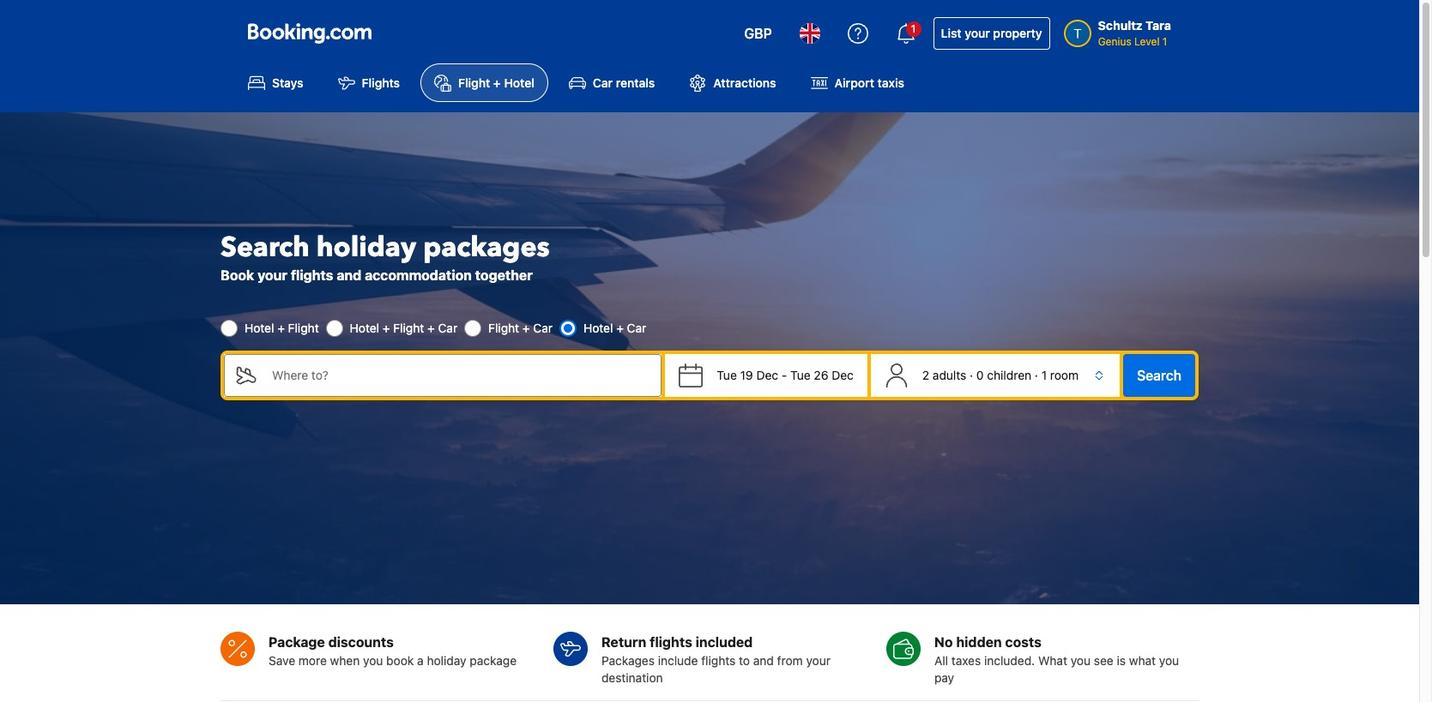 Task type: describe. For each thing, give the bounding box(es) containing it.
more
[[298, 653, 327, 668]]

flights
[[362, 76, 400, 90]]

pay
[[934, 671, 954, 685]]

all
[[934, 653, 948, 668]]

book
[[221, 268, 254, 283]]

airport
[[834, 76, 874, 90]]

room
[[1050, 368, 1079, 383]]

19
[[740, 368, 753, 383]]

2 you from the left
[[1071, 653, 1091, 668]]

stays link
[[234, 63, 317, 102]]

+ for flight + car
[[522, 321, 530, 335]]

return flights included packages include flights to and from your destination
[[601, 635, 831, 685]]

2
[[922, 368, 929, 383]]

package
[[269, 635, 325, 650]]

car rentals link
[[555, 63, 669, 102]]

gbp button
[[734, 13, 782, 54]]

hotel + flight + car
[[350, 321, 457, 335]]

2 dec from the left
[[832, 368, 854, 383]]

you inside package discounts save more when you book a holiday package
[[363, 653, 383, 668]]

and inside search holiday packages book your flights and accommodation together
[[337, 268, 361, 283]]

3 you from the left
[[1159, 653, 1179, 668]]

children
[[987, 368, 1031, 383]]

genius
[[1098, 35, 1131, 48]]

and inside return flights included packages include flights to and from your destination
[[753, 653, 774, 668]]

no hidden costs all taxes included. what you see is what you pay
[[934, 635, 1179, 685]]

tue 19 dec - tue 26 dec
[[717, 368, 854, 383]]

packages
[[423, 229, 550, 267]]

car rentals
[[593, 76, 655, 90]]

when
[[330, 653, 360, 668]]

package discounts save more when you book a holiday package
[[269, 635, 517, 668]]

search for search holiday packages book your flights and accommodation together
[[221, 229, 310, 267]]

holiday inside search holiday packages book your flights and accommodation together
[[316, 229, 416, 267]]

airport taxis link
[[797, 63, 918, 102]]

included.
[[984, 653, 1035, 668]]

2 · from the left
[[1035, 368, 1038, 383]]

airport taxis
[[834, 76, 904, 90]]

26
[[814, 368, 828, 383]]

costs
[[1005, 635, 1042, 650]]

1 horizontal spatial flights
[[650, 635, 692, 650]]

flights link
[[324, 63, 414, 102]]

flight + hotel link
[[420, 63, 548, 102]]

adults
[[933, 368, 966, 383]]

flights for flights
[[701, 653, 736, 668]]

hotel + car
[[583, 321, 646, 335]]

search button
[[1123, 354, 1195, 397]]

package
[[470, 653, 517, 668]]

book
[[386, 653, 414, 668]]

booking.com online hotel reservations image
[[248, 23, 372, 44]]

search for search
[[1137, 368, 1181, 383]]

a
[[417, 653, 424, 668]]

packages
[[601, 653, 655, 668]]

tara
[[1146, 18, 1171, 33]]

schultz tara genius level 1
[[1098, 18, 1171, 48]]



Task type: locate. For each thing, give the bounding box(es) containing it.
tue left '19'
[[717, 368, 737, 383]]

hotel for hotel + car
[[583, 321, 613, 335]]

hotel for hotel + flight + car
[[350, 321, 379, 335]]

rentals
[[616, 76, 655, 90]]

·
[[970, 368, 973, 383], [1035, 368, 1038, 383]]

is
[[1117, 653, 1126, 668]]

destination
[[601, 671, 663, 685]]

schultz
[[1098, 18, 1143, 33]]

discounts
[[328, 635, 394, 650]]

your right the book on the top left of page
[[257, 268, 287, 283]]

flights
[[291, 268, 333, 283], [650, 635, 692, 650], [701, 653, 736, 668]]

flights down included
[[701, 653, 736, 668]]

list your property
[[941, 26, 1042, 40]]

1 vertical spatial your
[[257, 268, 287, 283]]

your right list
[[965, 26, 990, 40]]

car inside car rentals link
[[593, 76, 613, 90]]

1 horizontal spatial 1
[[1041, 368, 1047, 383]]

save
[[269, 653, 295, 668]]

0 horizontal spatial dec
[[756, 368, 778, 383]]

search inside search holiday packages book your flights and accommodation together
[[221, 229, 310, 267]]

1 vertical spatial flights
[[650, 635, 692, 650]]

property
[[993, 26, 1042, 40]]

1 left list
[[911, 22, 916, 35]]

level
[[1134, 35, 1160, 48]]

flight + hotel
[[458, 76, 534, 90]]

stays
[[272, 76, 303, 90]]

· right the children
[[1035, 368, 1038, 383]]

holiday right a
[[427, 653, 466, 668]]

what
[[1129, 653, 1156, 668]]

list
[[941, 26, 962, 40]]

your right from
[[806, 653, 831, 668]]

tue right -
[[790, 368, 811, 383]]

list your property link
[[933, 17, 1050, 50]]

attractions
[[713, 76, 776, 90]]

0 horizontal spatial and
[[337, 268, 361, 283]]

2 horizontal spatial you
[[1159, 653, 1179, 668]]

+ for flight + hotel
[[493, 76, 501, 90]]

hotel + flight
[[245, 321, 319, 335]]

and right to
[[753, 653, 774, 668]]

1 down tara
[[1162, 35, 1167, 48]]

+ for hotel + car
[[616, 321, 624, 335]]

attractions link
[[675, 63, 790, 102]]

1 horizontal spatial dec
[[832, 368, 854, 383]]

2 adults · 0 children · 1 room
[[922, 368, 1079, 383]]

2 vertical spatial flights
[[701, 653, 736, 668]]

and left accommodation
[[337, 268, 361, 283]]

2 vertical spatial your
[[806, 653, 831, 668]]

2 horizontal spatial 1
[[1162, 35, 1167, 48]]

Where to? field
[[258, 354, 662, 397]]

1 vertical spatial search
[[1137, 368, 1181, 383]]

flights for holiday
[[291, 268, 333, 283]]

your
[[965, 26, 990, 40], [257, 268, 287, 283], [806, 653, 831, 668]]

car
[[593, 76, 613, 90], [438, 321, 457, 335], [533, 321, 553, 335], [627, 321, 646, 335]]

flight + car
[[488, 321, 553, 335]]

hidden
[[956, 635, 1002, 650]]

flights up include
[[650, 635, 692, 650]]

no
[[934, 635, 953, 650]]

0
[[976, 368, 984, 383]]

1 inside button
[[911, 22, 916, 35]]

you left see
[[1071, 653, 1091, 668]]

0 horizontal spatial search
[[221, 229, 310, 267]]

0 vertical spatial your
[[965, 26, 990, 40]]

you
[[363, 653, 383, 668], [1071, 653, 1091, 668], [1159, 653, 1179, 668]]

1 · from the left
[[970, 368, 973, 383]]

flights up hotel + flight
[[291, 268, 333, 283]]

+ for hotel + flight
[[277, 321, 285, 335]]

search
[[221, 229, 310, 267], [1137, 368, 1181, 383]]

2 horizontal spatial your
[[965, 26, 990, 40]]

holiday inside package discounts save more when you book a holiday package
[[427, 653, 466, 668]]

tue
[[717, 368, 737, 383], [790, 368, 811, 383]]

dec left -
[[756, 368, 778, 383]]

and
[[337, 268, 361, 283], [753, 653, 774, 668]]

1 horizontal spatial tue
[[790, 368, 811, 383]]

-
[[781, 368, 787, 383]]

0 vertical spatial search
[[221, 229, 310, 267]]

1 vertical spatial and
[[753, 653, 774, 668]]

+ for hotel + flight + car
[[383, 321, 390, 335]]

gbp
[[744, 26, 772, 41]]

hotel
[[504, 76, 534, 90], [245, 321, 274, 335], [350, 321, 379, 335], [583, 321, 613, 335]]

accommodation
[[365, 268, 472, 283]]

1 horizontal spatial and
[[753, 653, 774, 668]]

1 tue from the left
[[717, 368, 737, 383]]

flight inside flight + hotel link
[[458, 76, 490, 90]]

1 left 'room'
[[1041, 368, 1047, 383]]

+
[[493, 76, 501, 90], [277, 321, 285, 335], [383, 321, 390, 335], [427, 321, 435, 335], [522, 321, 530, 335], [616, 321, 624, 335]]

1 horizontal spatial ·
[[1035, 368, 1038, 383]]

included
[[696, 635, 753, 650]]

0 horizontal spatial tue
[[717, 368, 737, 383]]

1 horizontal spatial you
[[1071, 653, 1091, 668]]

0 horizontal spatial flights
[[291, 268, 333, 283]]

search holiday packages book your flights and accommodation together
[[221, 229, 550, 283]]

taxis
[[877, 76, 904, 90]]

dec
[[756, 368, 778, 383], [832, 368, 854, 383]]

0 vertical spatial holiday
[[316, 229, 416, 267]]

0 vertical spatial flights
[[291, 268, 333, 283]]

taxes
[[951, 653, 981, 668]]

2 tue from the left
[[790, 368, 811, 383]]

you right what
[[1159, 653, 1179, 668]]

1 horizontal spatial your
[[806, 653, 831, 668]]

1 horizontal spatial holiday
[[427, 653, 466, 668]]

your inside return flights included packages include flights to and from your destination
[[806, 653, 831, 668]]

0 vertical spatial and
[[337, 268, 361, 283]]

flights inside search holiday packages book your flights and accommodation together
[[291, 268, 333, 283]]

what
[[1038, 653, 1067, 668]]

holiday up accommodation
[[316, 229, 416, 267]]

· left 0
[[970, 368, 973, 383]]

1 horizontal spatial search
[[1137, 368, 1181, 383]]

include
[[658, 653, 698, 668]]

0 horizontal spatial ·
[[970, 368, 973, 383]]

0 horizontal spatial you
[[363, 653, 383, 668]]

your inside search holiday packages book your flights and accommodation together
[[257, 268, 287, 283]]

1 inside schultz tara genius level 1
[[1162, 35, 1167, 48]]

holiday
[[316, 229, 416, 267], [427, 653, 466, 668]]

0 horizontal spatial holiday
[[316, 229, 416, 267]]

hotel for hotel + flight
[[245, 321, 274, 335]]

together
[[475, 268, 533, 283]]

you down discounts
[[363, 653, 383, 668]]

0 horizontal spatial your
[[257, 268, 287, 283]]

flight
[[458, 76, 490, 90], [288, 321, 319, 335], [393, 321, 424, 335], [488, 321, 519, 335]]

to
[[739, 653, 750, 668]]

return
[[601, 635, 646, 650]]

1 you from the left
[[363, 653, 383, 668]]

2 horizontal spatial flights
[[701, 653, 736, 668]]

1 vertical spatial holiday
[[427, 653, 466, 668]]

see
[[1094, 653, 1113, 668]]

1
[[911, 22, 916, 35], [1162, 35, 1167, 48], [1041, 368, 1047, 383]]

from
[[777, 653, 803, 668]]

0 horizontal spatial 1
[[911, 22, 916, 35]]

dec right 26 at right
[[832, 368, 854, 383]]

1 button
[[885, 13, 926, 54]]

1 dec from the left
[[756, 368, 778, 383]]

search inside button
[[1137, 368, 1181, 383]]



Task type: vqa. For each thing, say whether or not it's contained in the screenshot.
DFW to the top
no



